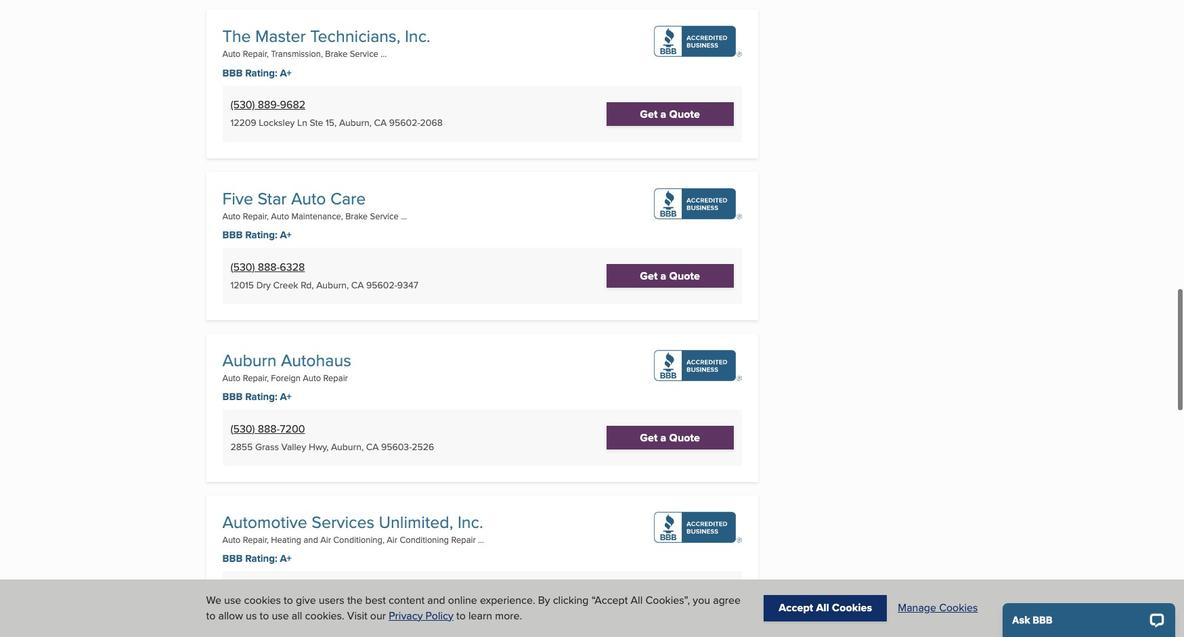 Task type: describe. For each thing, give the bounding box(es) containing it.
privacy policy link
[[389, 608, 454, 623]]

clicking
[[553, 593, 589, 608]]

a+ inside auburn autohaus auto repair, foreign auto repair bbb rating: a+
[[280, 389, 292, 404]]

privacy policy to learn more.
[[389, 608, 522, 623]]

2 air from the left
[[387, 534, 398, 546]]

a+ inside automotive services unlimited, inc. auto repair, heating and air conditioning, air conditioning repair ... bbb rating: a+
[[280, 551, 292, 566]]

repair inside auburn autohaus auto repair, foreign auto repair bbb rating: a+
[[323, 372, 348, 384]]

agree
[[713, 593, 741, 608]]

95603-
[[381, 440, 412, 454]]

get for auburn autohaus
[[640, 430, 658, 446]]

15
[[326, 116, 335, 130]]

ca for autohaus
[[366, 440, 379, 454]]

dry
[[256, 278, 271, 292]]

get a quote link for five star auto care
[[607, 264, 734, 288]]

accredited business image for auburn autohaus
[[654, 350, 742, 381]]

, inside (530) 888-6328 12015 dry creek rd , auburn, ca 95602-9347
[[312, 278, 314, 292]]

auburn autohaus link
[[222, 348, 351, 372]]

five star auto care link
[[222, 186, 366, 210]]

transmission,
[[271, 48, 323, 60]]

12209
[[231, 116, 256, 130]]

autohaus
[[281, 348, 351, 372]]

by
[[538, 593, 550, 608]]

quote for automotive services unlimited, inc.
[[669, 592, 700, 608]]

677-
[[258, 583, 279, 599]]

get for five star auto care
[[640, 268, 658, 284]]

allow
[[218, 608, 243, 623]]

us
[[246, 608, 257, 623]]

conditioning,
[[333, 534, 385, 546]]

get a quote link for automotive services unlimited, inc.
[[607, 588, 734, 612]]

five
[[222, 186, 253, 210]]

we
[[206, 593, 221, 608]]

9347
[[397, 278, 418, 292]]

the
[[222, 24, 251, 48]]

(530) 677-3306 3065b alhambra dr , cameron park, ca 95682-8849
[[231, 583, 448, 615]]

locksley
[[259, 116, 295, 130]]

foreign
[[271, 372, 301, 384]]

dr
[[304, 602, 312, 615]]

manage
[[898, 600, 937, 616]]

users
[[319, 593, 345, 608]]

auburn, inside (530) 889-9682 12209 locksley ln ste 15 , auburn, ca 95602-2068
[[339, 116, 372, 130]]

quote for five star auto care
[[669, 268, 700, 284]]

get a quote link for the master technicians, inc.
[[607, 102, 734, 126]]

cameron
[[317, 602, 355, 615]]

repair, for automotive
[[243, 534, 269, 546]]

auburn
[[222, 348, 277, 372]]

rating: inside auburn autohaus auto repair, foreign auto repair bbb rating: a+
[[245, 389, 277, 404]]

ca inside (530) 889-9682 12209 locksley ln ste 15 , auburn, ca 95602-2068
[[374, 116, 387, 130]]

(530) 677-3306 link
[[231, 583, 304, 599]]

, inside (530) 677-3306 3065b alhambra dr , cameron park, ca 95682-8849
[[312, 602, 315, 615]]

... inside the master technicians, inc. auto repair, transmission, brake service ... bbb rating: a+
[[381, 48, 387, 60]]

auto inside automotive services unlimited, inc. auto repair, heating and air conditioning, air conditioning repair ... bbb rating: a+
[[222, 534, 241, 546]]

get a quote for automotive services unlimited, inc.
[[640, 592, 700, 608]]

auto right star
[[291, 186, 326, 210]]

all
[[292, 608, 302, 623]]

repair, for five
[[243, 210, 269, 222]]

a for the master technicians, inc.
[[661, 106, 667, 122]]

(530) for five
[[231, 259, 255, 275]]

8849
[[426, 602, 448, 615]]

automotive services unlimited, inc. auto repair, heating and air conditioning, air conditioning repair ... bbb rating: a+
[[222, 510, 484, 566]]

and inside the we use cookies to give users the best content and online experience. by clicking "accept all cookies", you agree to allow us to use all cookies. visit our
[[427, 593, 445, 608]]

bbb inside automotive services unlimited, inc. auto repair, heating and air conditioning, air conditioning repair ... bbb rating: a+
[[222, 551, 243, 566]]

all inside the we use cookies to give users the best content and online experience. by clicking "accept all cookies", you agree to allow us to use all cookies. visit our
[[631, 593, 643, 608]]

ca for star
[[351, 278, 364, 292]]

and inside automotive services unlimited, inc. auto repair, heating and air conditioning, air conditioning repair ... bbb rating: a+
[[304, 534, 318, 546]]

auto inside the master technicians, inc. auto repair, transmission, brake service ... bbb rating: a+
[[222, 48, 241, 60]]

95602- inside (530) 889-9682 12209 locksley ln ste 15 , auburn, ca 95602-2068
[[389, 116, 420, 130]]

cookies.
[[305, 608, 344, 623]]

inc. for automotive services unlimited, inc.
[[458, 510, 483, 534]]

, inside (530) 888-7200 2855 grass valley hwy , auburn, ca 95603-2526
[[327, 440, 329, 454]]

the master technicians, inc. link
[[222, 24, 431, 48]]

accredited business image for the master technicians, inc.
[[654, 26, 742, 57]]

(530) 889-9682 12209 locksley ln ste 15 , auburn, ca 95602-2068
[[231, 97, 443, 130]]

grass
[[255, 440, 279, 454]]

you
[[693, 593, 710, 608]]

auburn autohaus auto repair, foreign auto repair bbb rating: a+
[[222, 348, 351, 404]]

cookies",
[[646, 593, 690, 608]]

automotive services unlimited, inc. link
[[222, 510, 483, 534]]

ste
[[310, 116, 323, 130]]

brake inside five star auto care auto repair, auto maintenance, brake service ... bbb rating: a+
[[345, 210, 368, 222]]

manage cookies
[[898, 600, 978, 616]]

policy
[[426, 608, 454, 623]]

1 air from the left
[[320, 534, 331, 546]]

star
[[258, 186, 287, 210]]

five star auto care auto repair, auto maintenance, brake service ... bbb rating: a+
[[222, 186, 407, 242]]

a+ inside the master technicians, inc. auto repair, transmission, brake service ... bbb rating: a+
[[280, 65, 292, 80]]

cookies
[[244, 593, 281, 608]]

to left give
[[284, 593, 293, 608]]

automotive
[[222, 510, 307, 534]]

repair, inside auburn autohaus auto repair, foreign auto repair bbb rating: a+
[[243, 372, 269, 384]]

technicians,
[[310, 24, 401, 48]]

889-
[[258, 97, 280, 113]]

all inside button
[[816, 600, 829, 616]]

the master technicians, inc. auto repair, transmission, brake service ... bbb rating: a+
[[222, 24, 431, 80]]

best
[[365, 593, 386, 608]]

2855
[[231, 440, 253, 454]]

(530) 888-6328 12015 dry creek rd , auburn, ca 95602-9347
[[231, 259, 418, 292]]

alhambra
[[261, 602, 301, 615]]

rd
[[301, 278, 312, 292]]

valley
[[281, 440, 306, 454]]

conditioning
[[400, 534, 449, 546]]

experience.
[[480, 593, 535, 608]]

bbb inside five star auto care auto repair, auto maintenance, brake service ... bbb rating: a+
[[222, 227, 243, 242]]

ln
[[297, 116, 307, 130]]

unlimited,
[[379, 510, 453, 534]]

accredited business image for five star auto care
[[654, 188, 742, 219]]

inc. for the master technicians, inc.
[[405, 24, 431, 48]]

the
[[347, 593, 363, 608]]

auto left maintenance,
[[271, 210, 289, 222]]



Task type: vqa. For each thing, say whether or not it's contained in the screenshot.
the middle Accredited
no



Task type: locate. For each thing, give the bounding box(es) containing it.
, right all
[[312, 602, 315, 615]]

1 horizontal spatial all
[[816, 600, 829, 616]]

0 vertical spatial repair
[[323, 372, 348, 384]]

ca right park,
[[381, 602, 393, 615]]

get for automotive services unlimited, inc.
[[640, 592, 658, 608]]

1 a from the top
[[661, 106, 667, 122]]

hwy
[[309, 440, 327, 454]]

"accept
[[592, 593, 628, 608]]

online
[[448, 593, 477, 608]]

rating: inside automotive services unlimited, inc. auto repair, heating and air conditioning, air conditioning repair ... bbb rating: a+
[[245, 551, 277, 566]]

auto
[[222, 48, 241, 60], [291, 186, 326, 210], [222, 210, 241, 222], [271, 210, 289, 222], [222, 372, 241, 384], [303, 372, 321, 384], [222, 534, 241, 546]]

7200
[[280, 421, 305, 437]]

get a quote link for auburn autohaus
[[607, 426, 734, 450]]

repair, up (530) 888-6328 link
[[243, 210, 269, 222]]

brake inside the master technicians, inc. auto repair, transmission, brake service ... bbb rating: a+
[[325, 48, 348, 60]]

service inside five star auto care auto repair, auto maintenance, brake service ... bbb rating: a+
[[370, 210, 399, 222]]

and right "heating"
[[304, 534, 318, 546]]

visit
[[347, 608, 368, 623]]

1 888- from the top
[[258, 259, 280, 275]]

1 rating: from the top
[[245, 65, 277, 80]]

rating: inside five star auto care auto repair, auto maintenance, brake service ... bbb rating: a+
[[245, 227, 277, 242]]

ca inside (530) 888-6328 12015 dry creek rd , auburn, ca 95602-9347
[[351, 278, 364, 292]]

get a quote for auburn autohaus
[[640, 430, 700, 446]]

inc. right technicians,
[[405, 24, 431, 48]]

2 bbb from the top
[[222, 227, 243, 242]]

(530) up 2855
[[231, 421, 255, 437]]

more.
[[495, 608, 522, 623]]

0 vertical spatial service
[[350, 48, 378, 60]]

ca
[[374, 116, 387, 130], [351, 278, 364, 292], [366, 440, 379, 454], [381, 602, 393, 615]]

ca for services
[[381, 602, 393, 615]]

bbb inside the master technicians, inc. auto repair, transmission, brake service ... bbb rating: a+
[[222, 65, 243, 80]]

privacy
[[389, 608, 423, 623]]

(530) for the
[[231, 97, 255, 113]]

1 vertical spatial brake
[[345, 210, 368, 222]]

use left all
[[272, 608, 289, 623]]

2 888- from the top
[[258, 421, 280, 437]]

give
[[296, 593, 316, 608]]

use
[[224, 593, 241, 608], [272, 608, 289, 623]]

1 repair, from the top
[[243, 48, 269, 60]]

2 cookies from the left
[[939, 600, 978, 616]]

95682-
[[396, 602, 426, 615]]

4 a+ from the top
[[280, 551, 292, 566]]

3 get a quote from the top
[[640, 430, 700, 446]]

0 horizontal spatial air
[[320, 534, 331, 546]]

and left online
[[427, 593, 445, 608]]

accredited business image
[[654, 26, 742, 57], [654, 188, 742, 219], [654, 350, 742, 381], [654, 512, 742, 543]]

1 vertical spatial and
[[427, 593, 445, 608]]

4 repair, from the top
[[243, 534, 269, 546]]

bbb down 'the'
[[222, 65, 243, 80]]

3 get a quote link from the top
[[607, 426, 734, 450]]

1 quote from the top
[[669, 106, 700, 122]]

1 vertical spatial service
[[370, 210, 399, 222]]

services
[[312, 510, 375, 534]]

manage cookies button
[[898, 600, 978, 616]]

1 horizontal spatial ...
[[401, 210, 407, 222]]

4 rating: from the top
[[245, 551, 277, 566]]

0 horizontal spatial all
[[631, 593, 643, 608]]

ca left 95603-
[[366, 440, 379, 454]]

(530) inside (530) 888-7200 2855 grass valley hwy , auburn, ca 95603-2526
[[231, 421, 255, 437]]

0 vertical spatial ...
[[381, 48, 387, 60]]

0 vertical spatial brake
[[325, 48, 348, 60]]

1 horizontal spatial air
[[387, 534, 398, 546]]

1 horizontal spatial inc.
[[458, 510, 483, 534]]

we use cookies to give users the best content and online experience. by clicking "accept all cookies", you agree to allow us to use all cookies. visit our
[[206, 593, 741, 623]]

3 bbb from the top
[[222, 389, 243, 404]]

2068
[[420, 116, 443, 130]]

ca inside (530) 677-3306 3065b alhambra dr , cameron park, ca 95682-8849
[[381, 602, 393, 615]]

1 a+ from the top
[[280, 65, 292, 80]]

accept all cookies
[[779, 600, 872, 616]]

1 get a quote from the top
[[640, 106, 700, 122]]

auburn,
[[339, 116, 372, 130], [316, 278, 349, 292], [331, 440, 364, 454]]

repair right conditioning on the left of the page
[[451, 534, 476, 546]]

(530) 888-6328 link
[[231, 259, 305, 275]]

2 accredited business image from the top
[[654, 188, 742, 219]]

bbb down auburn
[[222, 389, 243, 404]]

use right we
[[224, 593, 241, 608]]

a+ down foreign
[[280, 389, 292, 404]]

95602- inside (530) 888-6328 12015 dry creek rd , auburn, ca 95602-9347
[[366, 278, 397, 292]]

1 horizontal spatial and
[[427, 593, 445, 608]]

(530) up 12015
[[231, 259, 255, 275]]

and
[[304, 534, 318, 546], [427, 593, 445, 608]]

a+ inside five star auto care auto repair, auto maintenance, brake service ... bbb rating: a+
[[280, 227, 292, 242]]

rating: down "heating"
[[245, 551, 277, 566]]

auburn, for auburn autohaus
[[331, 440, 364, 454]]

1 accredited business image from the top
[[654, 26, 742, 57]]

cookies right accept
[[832, 600, 872, 616]]

accept all cookies button
[[764, 596, 887, 621]]

0 vertical spatial inc.
[[405, 24, 431, 48]]

0 horizontal spatial and
[[304, 534, 318, 546]]

0 vertical spatial auburn,
[[339, 116, 372, 130]]

3 accredited business image from the top
[[654, 350, 742, 381]]

4 get a quote link from the top
[[607, 588, 734, 612]]

learn
[[469, 608, 492, 623]]

3 rating: from the top
[[245, 389, 277, 404]]

a+ down transmission,
[[280, 65, 292, 80]]

0 horizontal spatial inc.
[[405, 24, 431, 48]]

3 get from the top
[[640, 430, 658, 446]]

brake
[[325, 48, 348, 60], [345, 210, 368, 222]]

3065b
[[231, 602, 259, 615]]

inc.
[[405, 24, 431, 48], [458, 510, 483, 534]]

2 a from the top
[[661, 268, 667, 284]]

1 vertical spatial inc.
[[458, 510, 483, 534]]

0 vertical spatial 888-
[[258, 259, 280, 275]]

get
[[640, 106, 658, 122], [640, 268, 658, 284], [640, 430, 658, 446], [640, 592, 658, 608]]

1 horizontal spatial use
[[272, 608, 289, 623]]

rating: up (530) 888-6328 link
[[245, 227, 277, 242]]

12015
[[231, 278, 254, 292]]

care
[[330, 186, 366, 210]]

air left conditioning, at the left bottom of page
[[320, 534, 331, 546]]

2 a+ from the top
[[280, 227, 292, 242]]

get a quote
[[640, 106, 700, 122], [640, 268, 700, 284], [640, 430, 700, 446], [640, 592, 700, 608]]

0 horizontal spatial use
[[224, 593, 241, 608]]

2 rating: from the top
[[245, 227, 277, 242]]

repair, inside the master technicians, inc. auto repair, transmission, brake service ... bbb rating: a+
[[243, 48, 269, 60]]

2526
[[412, 440, 434, 454]]

1 vertical spatial 95602-
[[366, 278, 397, 292]]

(530) for automotive
[[231, 583, 255, 599]]

1 bbb from the top
[[222, 65, 243, 80]]

get a quote link
[[607, 102, 734, 126], [607, 264, 734, 288], [607, 426, 734, 450], [607, 588, 734, 612]]

0 horizontal spatial repair
[[323, 372, 348, 384]]

1 cookies from the left
[[832, 600, 872, 616]]

4 get a quote from the top
[[640, 592, 700, 608]]

auburn, right the rd
[[316, 278, 349, 292]]

, right "creek"
[[312, 278, 314, 292]]

3306
[[279, 583, 304, 599]]

air
[[320, 534, 331, 546], [387, 534, 398, 546]]

1 vertical spatial repair
[[451, 534, 476, 546]]

content
[[389, 593, 425, 608]]

repair,
[[243, 48, 269, 60], [243, 210, 269, 222], [243, 372, 269, 384], [243, 534, 269, 546]]

inc. right conditioning on the left of the page
[[458, 510, 483, 534]]

our
[[370, 608, 386, 623]]

get for the master technicians, inc.
[[640, 106, 658, 122]]

ca right the 15
[[374, 116, 387, 130]]

a+
[[280, 65, 292, 80], [280, 227, 292, 242], [280, 389, 292, 404], [280, 551, 292, 566]]

heating
[[271, 534, 301, 546]]

0 horizontal spatial cookies
[[832, 600, 872, 616]]

repair right foreign
[[323, 372, 348, 384]]

3 a+ from the top
[[280, 389, 292, 404]]

(530) up 3065b
[[231, 583, 255, 599]]

a for five star auto care
[[661, 268, 667, 284]]

repair, inside five star auto care auto repair, auto maintenance, brake service ... bbb rating: a+
[[243, 210, 269, 222]]

auburn, inside (530) 888-6328 12015 dry creek rd , auburn, ca 95602-9347
[[316, 278, 349, 292]]

2 get a quote from the top
[[640, 268, 700, 284]]

6328
[[280, 259, 305, 275]]

1 vertical spatial 888-
[[258, 421, 280, 437]]

... inside automotive services unlimited, inc. auto repair, heating and air conditioning, air conditioning repair ... bbb rating: a+
[[478, 534, 484, 546]]

quote for the master technicians, inc.
[[669, 106, 700, 122]]

3 repair, from the top
[[243, 372, 269, 384]]

auto left "master"
[[222, 48, 241, 60]]

a+ up 6328 on the top left of page
[[280, 227, 292, 242]]

2 horizontal spatial ...
[[478, 534, 484, 546]]

auburn, inside (530) 888-7200 2855 grass valley hwy , auburn, ca 95603-2526
[[331, 440, 364, 454]]

3 (530) from the top
[[231, 421, 255, 437]]

888- inside (530) 888-6328 12015 dry creek rd , auburn, ca 95602-9347
[[258, 259, 280, 275]]

, right ste
[[335, 116, 337, 130]]

get a quote for five star auto care
[[640, 268, 700, 284]]

1 horizontal spatial repair
[[451, 534, 476, 546]]

auto left star
[[222, 210, 241, 222]]

rating: up (530) 889-9682 link
[[245, 65, 277, 80]]

1 get from the top
[[640, 106, 658, 122]]

95602-
[[389, 116, 420, 130], [366, 278, 397, 292]]

inc. inside automotive services unlimited, inc. auto repair, heating and air conditioning, air conditioning repair ... bbb rating: a+
[[458, 510, 483, 534]]

(530) 888-7200 link
[[231, 421, 305, 437]]

repair inside automotive services unlimited, inc. auto repair, heating and air conditioning, air conditioning repair ... bbb rating: a+
[[451, 534, 476, 546]]

service up (530) 889-9682 12209 locksley ln ste 15 , auburn, ca 95602-2068
[[350, 48, 378, 60]]

ca inside (530) 888-7200 2855 grass valley hwy , auburn, ca 95603-2526
[[366, 440, 379, 454]]

to left allow
[[206, 608, 216, 623]]

auburn, right hwy
[[331, 440, 364, 454]]

3 quote from the top
[[669, 430, 700, 446]]

4 quote from the top
[[669, 592, 700, 608]]

all right the "accept
[[631, 593, 643, 608]]

quote
[[669, 106, 700, 122], [669, 268, 700, 284], [669, 430, 700, 446], [669, 592, 700, 608]]

1 get a quote link from the top
[[607, 102, 734, 126]]

brake right transmission,
[[325, 48, 348, 60]]

to left the learn
[[456, 608, 466, 623]]

all right accept
[[816, 600, 829, 616]]

4 bbb from the top
[[222, 551, 243, 566]]

(530) inside (530) 888-6328 12015 dry creek rd , auburn, ca 95602-9347
[[231, 259, 255, 275]]

a
[[661, 106, 667, 122], [661, 268, 667, 284], [661, 430, 667, 446], [661, 592, 667, 608]]

to right "us"
[[260, 608, 269, 623]]

888- for autohaus
[[258, 421, 280, 437]]

ca left the 9347
[[351, 278, 364, 292]]

a+ down "heating"
[[280, 551, 292, 566]]

888- up grass
[[258, 421, 280, 437]]

... inside five star auto care auto repair, auto maintenance, brake service ... bbb rating: a+
[[401, 210, 407, 222]]

2 (530) from the top
[[231, 259, 255, 275]]

air left conditioning on the left of the page
[[387, 534, 398, 546]]

rating: down foreign
[[245, 389, 277, 404]]

repair, left foreign
[[243, 372, 269, 384]]

get a quote for the master technicians, inc.
[[640, 106, 700, 122]]

all
[[631, 593, 643, 608], [816, 600, 829, 616]]

rating: inside the master technicians, inc. auto repair, transmission, brake service ... bbb rating: a+
[[245, 65, 277, 80]]

service inside the master technicians, inc. auto repair, transmission, brake service ... bbb rating: a+
[[350, 48, 378, 60]]

(530) for auburn
[[231, 421, 255, 437]]

bbb
[[222, 65, 243, 80], [222, 227, 243, 242], [222, 389, 243, 404], [222, 551, 243, 566]]

,
[[335, 116, 337, 130], [312, 278, 314, 292], [327, 440, 329, 454], [312, 602, 315, 615]]

creek
[[273, 278, 298, 292]]

888- up dry on the top of page
[[258, 259, 280, 275]]

maintenance,
[[291, 210, 343, 222]]

cookies right the manage
[[939, 600, 978, 616]]

service right care
[[370, 210, 399, 222]]

(530) 888-7200 2855 grass valley hwy , auburn, ca 95603-2526
[[231, 421, 434, 454]]

repair
[[323, 372, 348, 384], [451, 534, 476, 546]]

0 vertical spatial 95602-
[[389, 116, 420, 130]]

0 horizontal spatial ...
[[381, 48, 387, 60]]

2 vertical spatial auburn,
[[331, 440, 364, 454]]

rating:
[[245, 65, 277, 80], [245, 227, 277, 242], [245, 389, 277, 404], [245, 551, 277, 566]]

, inside (530) 889-9682 12209 locksley ln ste 15 , auburn, ca 95602-2068
[[335, 116, 337, 130]]

2 get from the top
[[640, 268, 658, 284]]

auto left "heating"
[[222, 534, 241, 546]]

1 horizontal spatial cookies
[[939, 600, 978, 616]]

accredited business image for automotive services unlimited, inc.
[[654, 512, 742, 543]]

4 get from the top
[[640, 592, 658, 608]]

bbb up (530) 677-3306 link
[[222, 551, 243, 566]]

brake right maintenance,
[[345, 210, 368, 222]]

2 vertical spatial ...
[[478, 534, 484, 546]]

bbb inside auburn autohaus auto repair, foreign auto repair bbb rating: a+
[[222, 389, 243, 404]]

repair, for the
[[243, 48, 269, 60]]

1 (530) from the top
[[231, 97, 255, 113]]

888-
[[258, 259, 280, 275], [258, 421, 280, 437]]

quote for auburn autohaus
[[669, 430, 700, 446]]

a for automotive services unlimited, inc.
[[661, 592, 667, 608]]

9682
[[280, 97, 305, 113]]

(530) up 12209
[[231, 97, 255, 113]]

repair, inside automotive services unlimited, inc. auto repair, heating and air conditioning, air conditioning repair ... bbb rating: a+
[[243, 534, 269, 546]]

3 a from the top
[[661, 430, 667, 446]]

888- for star
[[258, 259, 280, 275]]

4 a from the top
[[661, 592, 667, 608]]

(530) 889-9682 link
[[231, 97, 305, 113]]

888- inside (530) 888-7200 2855 grass valley hwy , auburn, ca 95603-2526
[[258, 421, 280, 437]]

0 vertical spatial and
[[304, 534, 318, 546]]

accept
[[779, 600, 814, 616]]

auto right foreign
[[303, 372, 321, 384]]

2 quote from the top
[[669, 268, 700, 284]]

4 (530) from the top
[[231, 583, 255, 599]]

repair, left "heating"
[[243, 534, 269, 546]]

park,
[[358, 602, 378, 615]]

(530) inside (530) 889-9682 12209 locksley ln ste 15 , auburn, ca 95602-2068
[[231, 97, 255, 113]]

inc. inside the master technicians, inc. auto repair, transmission, brake service ... bbb rating: a+
[[405, 24, 431, 48]]

bbb down the five
[[222, 227, 243, 242]]

auburn, for five star auto care
[[316, 278, 349, 292]]

a for auburn autohaus
[[661, 430, 667, 446]]

2 repair, from the top
[[243, 210, 269, 222]]

4 accredited business image from the top
[[654, 512, 742, 543]]

(530)
[[231, 97, 255, 113], [231, 259, 255, 275], [231, 421, 255, 437], [231, 583, 255, 599]]

auto left foreign
[[222, 372, 241, 384]]

(530) inside (530) 677-3306 3065b alhambra dr , cameron park, ca 95682-8849
[[231, 583, 255, 599]]

1 vertical spatial ...
[[401, 210, 407, 222]]

1 vertical spatial auburn,
[[316, 278, 349, 292]]

repair, left transmission,
[[243, 48, 269, 60]]

auburn, right the 15
[[339, 116, 372, 130]]

2 get a quote link from the top
[[607, 264, 734, 288]]

master
[[255, 24, 306, 48]]

, right valley
[[327, 440, 329, 454]]



